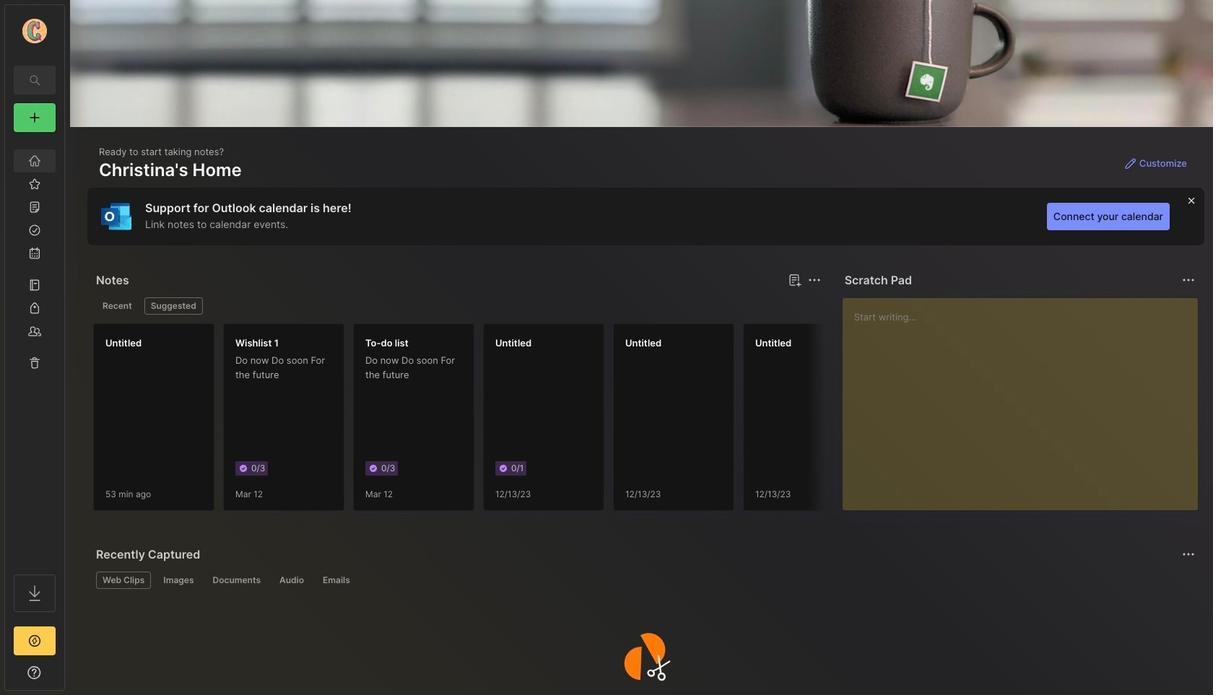 Task type: locate. For each thing, give the bounding box(es) containing it.
0 horizontal spatial more actions image
[[806, 272, 823, 289]]

upgrade image
[[26, 633, 43, 650]]

more actions image
[[806, 272, 823, 289], [1180, 272, 1197, 289]]

tree inside the main element
[[5, 141, 64, 562]]

Start writing… text field
[[854, 298, 1197, 499]]

tree
[[5, 141, 64, 562]]

edit search image
[[26, 71, 43, 89]]

account image
[[22, 19, 47, 43]]

row group
[[93, 324, 1133, 520]]

main element
[[0, 0, 69, 695]]

tab list
[[96, 298, 819, 315], [96, 572, 1193, 589]]

1 vertical spatial tab list
[[96, 572, 1193, 589]]

2 more actions image from the left
[[1180, 272, 1197, 289]]

click to expand image
[[63, 669, 74, 686]]

More actions field
[[804, 270, 825, 290], [1179, 270, 1199, 290], [1179, 545, 1199, 565]]

1 horizontal spatial more actions image
[[1180, 272, 1197, 289]]

1 tab list from the top
[[96, 298, 819, 315]]

tab
[[96, 298, 138, 315], [144, 298, 203, 315], [96, 572, 151, 589], [157, 572, 200, 589], [206, 572, 267, 589], [273, 572, 311, 589], [316, 572, 357, 589]]

0 vertical spatial tab list
[[96, 298, 819, 315]]



Task type: vqa. For each thing, say whether or not it's contained in the screenshot.
THE UPGRADE Icon
yes



Task type: describe. For each thing, give the bounding box(es) containing it.
WHAT'S NEW field
[[5, 662, 64, 685]]

home image
[[27, 154, 42, 168]]

Account field
[[5, 17, 64, 45]]

1 more actions image from the left
[[806, 272, 823, 289]]

more actions image
[[1180, 546, 1197, 563]]

2 tab list from the top
[[96, 572, 1193, 589]]



